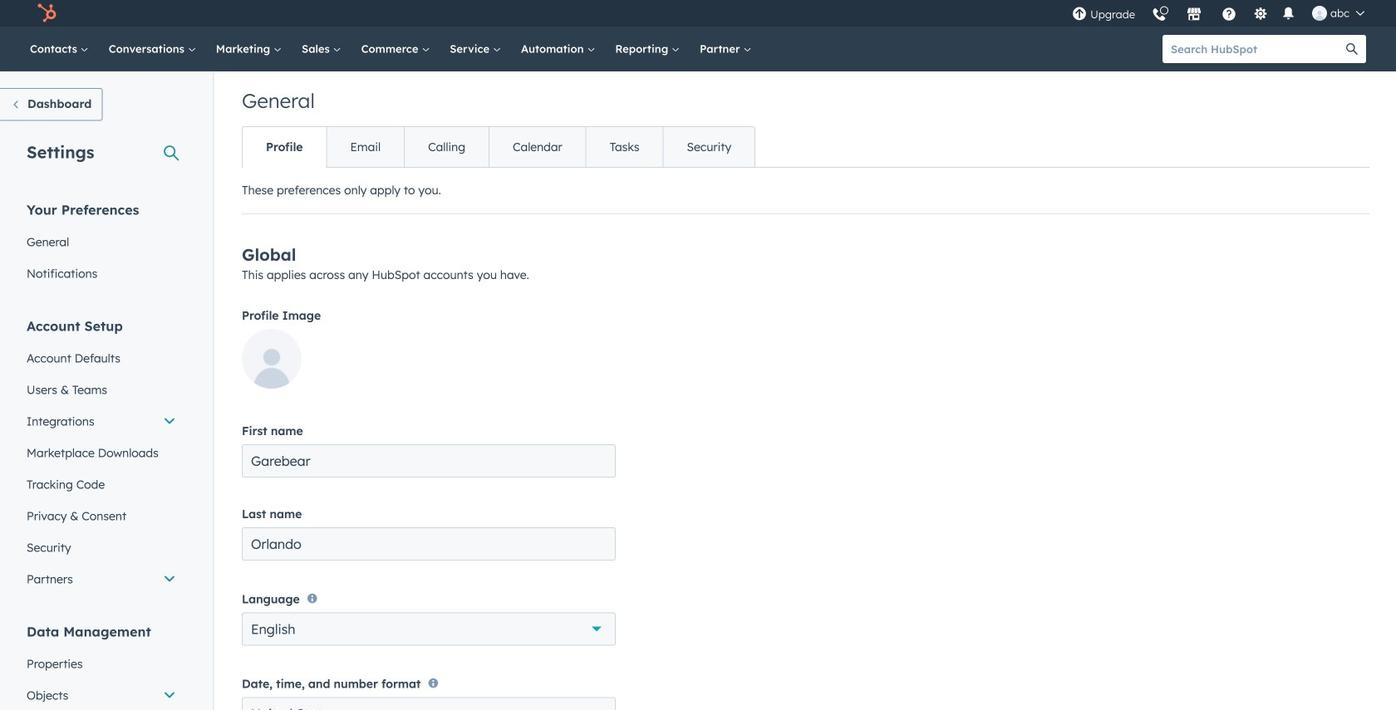 Task type: locate. For each thing, give the bounding box(es) containing it.
navigation
[[242, 126, 755, 168]]

your preferences element
[[17, 201, 186, 290]]

marketplaces image
[[1187, 7, 1202, 22]]

None text field
[[242, 445, 616, 478]]

Search HubSpot search field
[[1163, 35, 1338, 63]]

menu
[[1064, 0, 1376, 27]]

gary orlando image
[[1312, 6, 1327, 21]]

account setup element
[[17, 317, 186, 595]]

data management element
[[17, 623, 186, 710]]

None text field
[[242, 528, 616, 561]]



Task type: vqa. For each thing, say whether or not it's contained in the screenshot.
the search hubspot search box
yes



